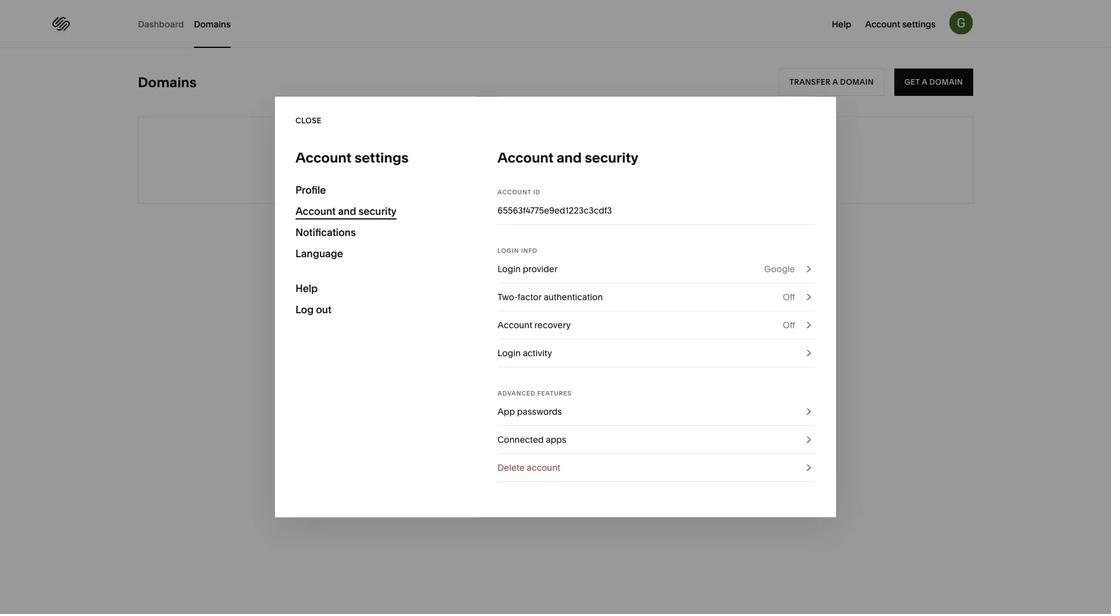 Task type: describe. For each thing, give the bounding box(es) containing it.
connected apps link
[[498, 426, 816, 454]]

log out
[[296, 304, 332, 316]]

log
[[296, 304, 314, 316]]

help for log
[[296, 283, 318, 295]]

0 vertical spatial account and security
[[498, 149, 639, 166]]

domain for transfer a domain
[[840, 78, 874, 87]]

close button
[[296, 97, 322, 145]]

domain for get a domain
[[930, 78, 963, 87]]

get a domain link
[[895, 69, 973, 96]]

1 vertical spatial settings
[[355, 149, 409, 166]]

account recovery
[[498, 320, 571, 331]]

no
[[516, 152, 535, 169]]

account settings link
[[865, 18, 936, 30]]

0 vertical spatial domains
[[194, 19, 231, 29]]

dashboard button
[[138, 0, 184, 48]]

off for account recovery
[[783, 320, 795, 331]]

delete account
[[498, 463, 560, 473]]

app
[[498, 407, 515, 417]]

1 horizontal spatial and
[[557, 149, 582, 166]]

passwords
[[517, 407, 562, 417]]

connected
[[498, 435, 544, 445]]

help link for account settings
[[832, 18, 852, 30]]

delete account link
[[498, 454, 816, 482]]

app passwords
[[498, 407, 562, 417]]

login info
[[498, 247, 538, 254]]

login for login info
[[498, 247, 519, 254]]

dashboard
[[138, 19, 184, 29]]

advanced
[[498, 389, 536, 397]]

advanced features
[[498, 389, 572, 397]]

out
[[316, 304, 332, 316]]

a for get
[[922, 78, 928, 87]]

notifications
[[296, 227, 356, 239]]

close
[[296, 116, 322, 125]]

profile link
[[296, 180, 457, 201]]

id
[[533, 188, 541, 196]]

domains
[[538, 152, 595, 169]]

features
[[537, 389, 572, 397]]

profile
[[296, 184, 326, 196]]

log out link
[[296, 300, 457, 321]]

1 vertical spatial account settings
[[296, 149, 409, 166]]

provider
[[523, 264, 558, 274]]

security inside account and security link
[[359, 205, 397, 218]]

delete
[[498, 463, 525, 473]]

language
[[296, 248, 343, 260]]

connected apps
[[498, 435, 567, 445]]

0 horizontal spatial and
[[338, 205, 356, 218]]

a for transfer
[[833, 78, 838, 87]]

two-
[[498, 292, 518, 302]]



Task type: vqa. For each thing, say whether or not it's contained in the screenshot.


Task type: locate. For each thing, give the bounding box(es) containing it.
1 horizontal spatial account and security
[[498, 149, 639, 166]]

login provider
[[498, 264, 558, 274]]

domain right transfer
[[840, 78, 874, 87]]

1 horizontal spatial help
[[832, 19, 852, 29]]

0 horizontal spatial domain
[[840, 78, 874, 87]]

security
[[585, 149, 639, 166], [359, 205, 397, 218]]

account and security inside account and security link
[[296, 205, 397, 218]]

account
[[527, 463, 560, 473]]

login activity
[[498, 348, 552, 359]]

login down login info
[[498, 264, 521, 274]]

0 vertical spatial security
[[585, 149, 639, 166]]

account
[[865, 19, 900, 29], [296, 149, 352, 166], [498, 149, 554, 166], [498, 188, 531, 196], [296, 205, 336, 218], [498, 320, 532, 331]]

google
[[764, 264, 795, 274]]

get a domain
[[905, 78, 963, 87]]

1 vertical spatial help
[[296, 283, 318, 295]]

0 horizontal spatial help
[[296, 283, 318, 295]]

3 login from the top
[[498, 348, 521, 359]]

activity
[[523, 348, 552, 359]]

1 a from the left
[[833, 78, 838, 87]]

2 vertical spatial login
[[498, 348, 521, 359]]

1 vertical spatial account and security
[[296, 205, 397, 218]]

login activity link
[[498, 340, 816, 367]]

tab list containing dashboard
[[138, 0, 241, 48]]

1 vertical spatial login
[[498, 264, 521, 274]]

0 horizontal spatial help link
[[296, 278, 457, 300]]

1 horizontal spatial security
[[585, 149, 639, 166]]

65563f4775e9ed1223c3cdf3
[[498, 205, 612, 216]]

transfer a domain link
[[779, 69, 885, 96]]

help link
[[832, 18, 852, 30], [296, 278, 457, 300]]

help link left account settings link
[[832, 18, 852, 30]]

0 vertical spatial and
[[557, 149, 582, 166]]

domain
[[840, 78, 874, 87], [930, 78, 963, 87]]

domains button
[[194, 0, 231, 48]]

domains down dashboard
[[138, 74, 197, 91]]

info
[[521, 247, 538, 254]]

no domains
[[516, 152, 595, 169]]

notifications link
[[296, 222, 457, 244]]

login for login activity
[[498, 348, 521, 359]]

0 vertical spatial help link
[[832, 18, 852, 30]]

2 domain from the left
[[930, 78, 963, 87]]

1 login from the top
[[498, 247, 519, 254]]

a
[[833, 78, 838, 87], [922, 78, 928, 87]]

get
[[905, 78, 920, 87]]

account and security link
[[296, 201, 457, 222]]

0 horizontal spatial a
[[833, 78, 838, 87]]

1 vertical spatial off
[[783, 320, 795, 331]]

account and security
[[498, 149, 639, 166], [296, 205, 397, 218]]

help
[[832, 19, 852, 29], [296, 283, 318, 295]]

settings
[[903, 19, 936, 29], [355, 149, 409, 166]]

1 horizontal spatial domain
[[930, 78, 963, 87]]

0 horizontal spatial account settings
[[296, 149, 409, 166]]

domains
[[194, 19, 231, 29], [138, 74, 197, 91]]

a right get
[[922, 78, 928, 87]]

authentication
[[544, 292, 603, 302]]

0 vertical spatial settings
[[903, 19, 936, 29]]

domains right dashboard
[[194, 19, 231, 29]]

1 horizontal spatial settings
[[903, 19, 936, 29]]

2 login from the top
[[498, 264, 521, 274]]

transfer a domain
[[790, 78, 874, 87]]

and up notifications
[[338, 205, 356, 218]]

a inside get a domain link
[[922, 78, 928, 87]]

factor
[[518, 292, 542, 302]]

0 horizontal spatial settings
[[355, 149, 409, 166]]

help link down language link
[[296, 278, 457, 300]]

0 vertical spatial account settings
[[865, 19, 936, 29]]

0 horizontal spatial account and security
[[296, 205, 397, 218]]

recovery
[[535, 320, 571, 331]]

login for login provider
[[498, 264, 521, 274]]

language link
[[296, 244, 457, 265]]

1 horizontal spatial account settings
[[865, 19, 936, 29]]

settings up get
[[903, 19, 936, 29]]

0 vertical spatial off
[[783, 292, 795, 302]]

help up log at the left of the page
[[296, 283, 318, 295]]

help left account settings link
[[832, 19, 852, 29]]

login
[[498, 247, 519, 254], [498, 264, 521, 274], [498, 348, 521, 359]]

and
[[557, 149, 582, 166], [338, 205, 356, 218]]

help link for log out
[[296, 278, 457, 300]]

account settings
[[865, 19, 936, 29], [296, 149, 409, 166]]

a right transfer
[[833, 78, 838, 87]]

account and security up notifications
[[296, 205, 397, 218]]

login left activity
[[498, 348, 521, 359]]

off for two-factor authentication
[[783, 292, 795, 302]]

0 vertical spatial help
[[832, 19, 852, 29]]

1 off from the top
[[783, 292, 795, 302]]

apps
[[546, 435, 567, 445]]

account and security up id
[[498, 149, 639, 166]]

help for account
[[832, 19, 852, 29]]

account settings up profile link
[[296, 149, 409, 166]]

two-factor authentication
[[498, 292, 603, 302]]

and right no in the top left of the page
[[557, 149, 582, 166]]

1 domain from the left
[[840, 78, 874, 87]]

login left the info
[[498, 247, 519, 254]]

0 horizontal spatial security
[[359, 205, 397, 218]]

1 vertical spatial help link
[[296, 278, 457, 300]]

1 vertical spatial and
[[338, 205, 356, 218]]

off
[[783, 292, 795, 302], [783, 320, 795, 331]]

tab list
[[138, 0, 241, 48]]

1 horizontal spatial help link
[[832, 18, 852, 30]]

domain right get
[[930, 78, 963, 87]]

account id
[[498, 188, 541, 196]]

0 vertical spatial login
[[498, 247, 519, 254]]

1 horizontal spatial a
[[922, 78, 928, 87]]

2 a from the left
[[922, 78, 928, 87]]

settings up profile link
[[355, 149, 409, 166]]

2 off from the top
[[783, 320, 795, 331]]

a inside transfer a domain link
[[833, 78, 838, 87]]

1 vertical spatial security
[[359, 205, 397, 218]]

app passwords link
[[498, 398, 816, 426]]

account settings up get
[[865, 19, 936, 29]]

1 vertical spatial domains
[[138, 74, 197, 91]]

transfer
[[790, 78, 831, 87]]



